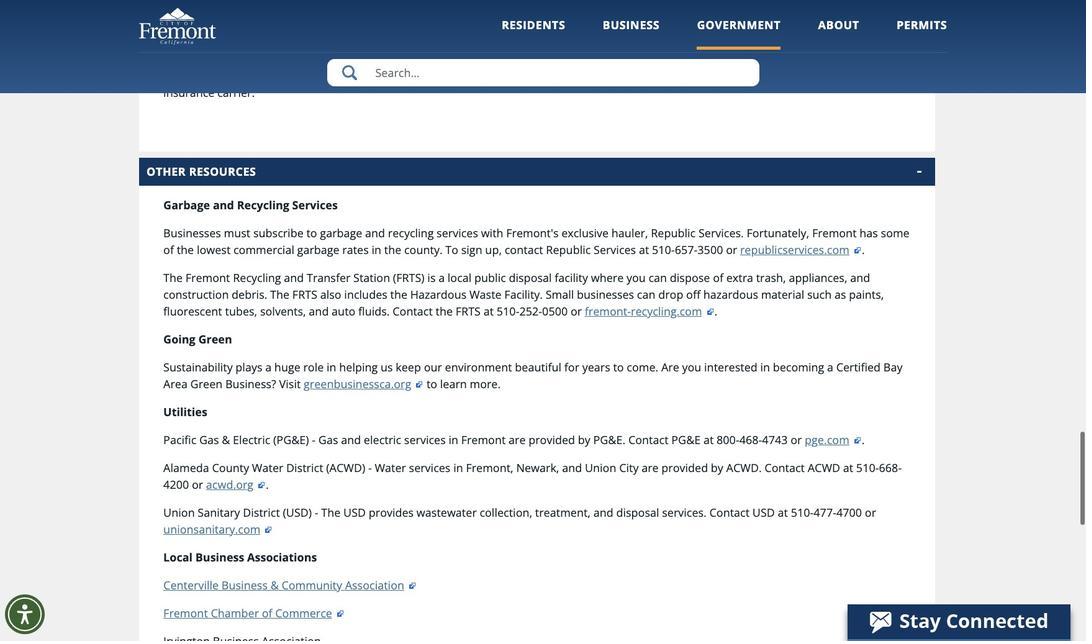 Task type: vqa. For each thing, say whether or not it's contained in the screenshot.


Task type: describe. For each thing, give the bounding box(es) containing it.
provided inside alameda county water district (acwd) - water services in fremont, newark, and union city are provided by acwd. contact acwd at 510-668- 4200 or
[[662, 460, 708, 475]]

pg&e
[[672, 432, 701, 447]]

. for fremont-recycling.com
[[715, 304, 718, 319]]

of inside the fremont recycling and transfer station (frts) is a local public disposal facility where you can dispose of extra trash, appliances, and construction debris. the frts also includes the hazardous waste facility. small businesses can drop off hazardous material such as paints, fluorescent tubes, solvents, and auto fluids. contact the frts at 510-252-0500 or
[[713, 270, 724, 285]]

up,
[[486, 242, 502, 257]]

county.
[[404, 242, 443, 257]]

0 horizontal spatial also
[[216, 7, 237, 22]]

in down learn
[[449, 432, 459, 447]]

& for electric
[[222, 432, 230, 447]]

0 horizontal spatial provided
[[529, 432, 575, 447]]

are inside finally, employers are required to carry workers' compensation insurance. you may obtain this insurance through your own insurance agent or the
[[260, 52, 277, 66]]

includes
[[344, 287, 388, 302]]

. for pge.com
[[862, 432, 865, 447]]

1 usd from the left
[[344, 505, 366, 520]]

waste
[[470, 287, 502, 302]]

by inside alameda county water district (acwd) - water services in fremont, newark, and union city are provided by acwd. contact acwd at 510-668- 4200 or
[[711, 460, 724, 475]]

the down (frts)
[[391, 287, 408, 302]]

to learn more.
[[424, 377, 501, 391]]

agent
[[863, 52, 893, 66]]

fremont inside the fremont recycling and transfer station (frts) is a local public disposal facility where you can dispose of extra trash, appliances, and construction debris. the frts also includes the hazardous waste facility. small businesses can drop off hazardous material such as paints, fluorescent tubes, solvents, and auto fluids. contact the frts at 510-252-0500 or
[[186, 270, 230, 285]]

contact inside union sanitary district (usd) - the usd provides wastewater collection, treatment, and disposal services. contact usd at 510-477-4700 or unionsanitary.com
[[710, 505, 750, 520]]

of right chamber
[[262, 606, 273, 621]]

us
[[381, 360, 393, 375]]

are inside alameda county water district (acwd) - water services in fremont, newark, and union city are provided by acwd. contact acwd at 510-668- 4200 or
[[642, 460, 659, 475]]

at inside union sanitary district (usd) - the usd provides wastewater collection, treatment, and disposal services. contact usd at 510-477-4700 or unionsanitary.com
[[778, 505, 789, 520]]

finally,
[[163, 52, 199, 66]]

public inside (scif). the scif is a nonprofit, public enterprise fund that operates like a mutual insurance carrier.
[[611, 68, 643, 83]]

services right electric
[[404, 432, 446, 447]]

the inside union sanitary district (usd) - the usd provides wastewater collection, treatment, and disposal services. contact usd at 510-477-4700 or unionsanitary.com
[[321, 505, 341, 520]]

in left becoming
[[761, 360, 771, 375]]

business
[[246, 24, 292, 39]]

local
[[448, 270, 472, 285]]

to down "our"
[[427, 377, 438, 391]]

enterprise
[[645, 68, 699, 83]]

obtain
[[600, 52, 634, 66]]

1 water from the left
[[252, 460, 284, 475]]

0 vertical spatial garbage
[[320, 226, 363, 240]]

your
[[757, 52, 781, 66]]

4743
[[763, 432, 788, 447]]

a left certified
[[828, 360, 834, 375]]

to left "receive"
[[547, 7, 558, 22]]

sustainability plays a huge role in helping us keep our environment beautiful for years to come. are you interested in becoming a certified bay area green business? visit
[[163, 360, 903, 391]]

business for associations
[[196, 550, 244, 565]]

1 vertical spatial republic
[[546, 242, 591, 257]]

learn
[[440, 377, 467, 391]]

keep
[[396, 360, 421, 375]]

fremont-recycling.com link
[[585, 304, 715, 319]]

0 horizontal spatial you
[[163, 7, 183, 22]]

the inside finally, employers are required to carry workers' compensation insurance. you may obtain this insurance through your own insurance agent or the
[[163, 68, 181, 83]]

electric
[[364, 432, 402, 447]]

of down (irs)
[[477, 24, 487, 39]]

to left new
[[208, 24, 219, 39]]

community
[[282, 578, 342, 593]]

alameda county water district (acwd) - water services in fremont, newark, and union city are provided by acwd. contact acwd at 510-668- 4200 or
[[163, 460, 902, 492]]

state compensation insurance fund of california link
[[184, 68, 451, 83]]

for inside to receive an employer identification number. the irs offers many services to new business owners and will provide a package of information explaining the types of forms used and due dates for these forms.
[[814, 24, 829, 39]]

hazardous
[[704, 287, 759, 302]]

at inside alameda county water district (acwd) - water services in fremont, newark, and union city are provided by acwd. contact acwd at 510-668- 4200 or
[[844, 460, 854, 475]]

at right (irs)
[[485, 7, 495, 22]]

and up (acwd)
[[341, 432, 361, 447]]

in inside businesses must subscribe to garbage and recycling services with fremont's exclusive hauler, republic services. fortunately, fremont has some of the lowest commercial garbage rates in the county. to sign up, contact republic services at 510-657-3500 or
[[372, 242, 382, 257]]

must for subscribe
[[224, 226, 251, 240]]

disposal inside the fremont recycling and transfer station (frts) is a local public disposal facility where you can dispose of extra trash, appliances, and construction debris. the frts also includes the hazardous waste facility. small businesses can drop off hazardous material such as paints, fluorescent tubes, solvents, and auto fluids. contact the frts at 510-252-0500 or
[[509, 270, 552, 285]]

0 vertical spatial business
[[603, 17, 660, 32]]

environment
[[445, 360, 512, 375]]

solvents,
[[260, 304, 306, 319]]

compensation
[[213, 68, 289, 83]]

revenue
[[371, 7, 416, 22]]

rates
[[343, 242, 369, 257]]

or inside businesses must subscribe to garbage and recycling services with fremont's exclusive hauler, republic services. fortunately, fremont has some of the lowest commercial garbage rates in the county. to sign up, contact republic services at 510-657-3500 or
[[726, 242, 738, 257]]

types
[[631, 24, 659, 39]]

provide
[[379, 24, 419, 39]]

exclusive
[[562, 226, 609, 240]]

0 horizontal spatial by
[[578, 432, 591, 447]]

years
[[583, 360, 611, 375]]

(frts)
[[393, 270, 425, 285]]

subscribe
[[253, 226, 304, 240]]

252-
[[520, 304, 543, 319]]

is inside the fremont recycling and transfer station (frts) is a local public disposal facility where you can dispose of extra trash, appliances, and construction debris. the frts also includes the hazardous waste facility. small businesses can drop off hazardous material such as paints, fluorescent tubes, solvents, and auto fluids. contact the frts at 510-252-0500 or
[[428, 270, 436, 285]]

stay connected image
[[848, 605, 1070, 639]]

sanitary
[[198, 505, 240, 520]]

bay
[[884, 360, 903, 375]]

register
[[240, 7, 280, 22]]

resources
[[189, 164, 256, 179]]

fremont chamber of commerce link
[[163, 606, 345, 621]]

union inside alameda county water district (acwd) - water services in fremont, newark, and union city are provided by acwd. contact acwd at 510-668- 4200 or
[[585, 460, 617, 475]]

commercial
[[234, 242, 294, 257]]

477-
[[814, 505, 837, 520]]

station
[[354, 270, 390, 285]]

fund
[[702, 68, 727, 83]]

fremont down the centerville
[[163, 606, 208, 621]]

the down businesses
[[177, 242, 194, 257]]

contact inside alameda county water district (acwd) - water services in fremont, newark, and union city are provided by acwd. contact acwd at 510-668- 4200 or
[[765, 460, 805, 475]]

required
[[280, 52, 325, 66]]

will
[[359, 24, 376, 39]]

that
[[729, 68, 750, 83]]

scif
[[511, 68, 533, 83]]

helping
[[339, 360, 378, 375]]

1 vertical spatial can
[[637, 287, 656, 302]]

or right 4743
[[791, 432, 802, 447]]

a right like
[[823, 68, 829, 83]]

the up owners
[[308, 7, 325, 22]]

and left auto
[[309, 304, 329, 319]]

and inside union sanitary district (usd) - the usd provides wastewater collection, treatment, and disposal services. contact usd at 510-477-4700 or unionsanitary.com
[[594, 505, 614, 520]]

also inside the fremont recycling and transfer station (frts) is a local public disposal facility where you can dispose of extra trash, appliances, and construction debris. the frts also includes the hazardous waste facility. small businesses can drop off hazardous material such as paints, fluorescent tubes, solvents, and auto fluids. contact the frts at 510-252-0500 or
[[320, 287, 342, 302]]

hauler,
[[612, 226, 648, 240]]

to inside finally, employers are required to carry workers' compensation insurance. you may obtain this insurance through your own insurance agent or the
[[328, 52, 339, 66]]

1 vertical spatial frts
[[456, 304, 481, 319]]

workers'
[[371, 52, 415, 66]]

0 horizontal spatial with
[[282, 7, 305, 22]]

the down hazardous
[[436, 304, 453, 319]]

irs.gov
[[498, 7, 532, 22]]

carry
[[341, 52, 368, 66]]

the up solvents, at top left
[[270, 287, 290, 302]]

employers
[[202, 52, 257, 66]]

plays
[[236, 360, 263, 375]]

in right role
[[327, 360, 337, 375]]

permits
[[897, 17, 948, 32]]

union inside union sanitary district (usd) - the usd provides wastewater collection, treatment, and disposal services. contact usd at 510-477-4700 or unionsanitary.com
[[163, 505, 195, 520]]

business link
[[603, 17, 660, 49]]

and left transfer on the top left of page
[[284, 270, 304, 285]]

2 horizontal spatial insurance
[[809, 52, 860, 66]]

off
[[687, 287, 701, 302]]

forms.
[[864, 24, 898, 39]]

a inside the fremont recycling and transfer station (frts) is a local public disposal facility where you can dispose of extra trash, appliances, and construction debris. the frts also includes the hazardous waste facility. small businesses can drop off hazardous material such as paints, fluorescent tubes, solvents, and auto fluids. contact the frts at 510-252-0500 or
[[439, 270, 445, 285]]

irs.gov link
[[498, 7, 545, 22]]

state compensation insurance fund of california
[[184, 68, 439, 83]]

fremont,
[[466, 460, 514, 475]]

our
[[424, 360, 442, 375]]

a right the scif
[[547, 68, 553, 83]]

trash,
[[757, 270, 786, 285]]

acwd.org
[[206, 477, 254, 492]]

package
[[431, 24, 474, 39]]

hazardous
[[411, 287, 467, 302]]

sign
[[462, 242, 483, 257]]

employer
[[617, 7, 667, 22]]

compensation
[[418, 52, 492, 66]]

the up construction
[[163, 270, 183, 285]]

at left 800-
[[704, 432, 714, 447]]

fremont inside businesses must subscribe to garbage and recycling services with fremont's exclusive hauler, republic services. fortunately, fremont has some of the lowest commercial garbage rates in the county. to sign up, contact republic services at 510-657-3500 or
[[813, 226, 857, 240]]

fortunately,
[[747, 226, 810, 240]]

about link
[[819, 17, 860, 49]]

800-
[[717, 432, 740, 447]]

fremont-recycling.com
[[585, 304, 702, 319]]

or inside finally, employers are required to carry workers' compensation insurance. you may obtain this insurance through your own insurance agent or the
[[896, 52, 907, 66]]

with inside businesses must subscribe to garbage and recycling services with fremont's exclusive hauler, republic services. fortunately, fremont has some of the lowest commercial garbage rates in the county. to sign up, contact republic services at 510-657-3500 or
[[481, 226, 504, 240]]

the down recycling
[[384, 242, 402, 257]]

explaining
[[555, 24, 608, 39]]



Task type: locate. For each thing, give the bounding box(es) containing it.
0 horizontal spatial is
[[428, 270, 436, 285]]

0 vertical spatial must
[[186, 7, 213, 22]]

material
[[762, 287, 805, 302]]

through
[[713, 52, 754, 66]]

provided down pg&e
[[662, 460, 708, 475]]

1 horizontal spatial frts
[[456, 304, 481, 319]]

centerville
[[163, 578, 219, 593]]

at right acwd
[[844, 460, 854, 475]]

and down you must also register with the internal revenue service (irs) at irs.gov
[[336, 24, 356, 39]]

green
[[198, 332, 232, 347], [191, 377, 223, 391]]

you inside the fremont recycling and transfer station (frts) is a local public disposal facility where you can dispose of extra trash, appliances, and construction debris. the frts also includes the hazardous waste facility. small businesses can drop off hazardous material such as paints, fluorescent tubes, solvents, and auto fluids. contact the frts at 510-252-0500 or
[[627, 270, 646, 285]]

0 vertical spatial &
[[222, 432, 230, 447]]

insurance up mutual
[[809, 52, 860, 66]]

businesses
[[163, 226, 221, 240]]

0 horizontal spatial republic
[[546, 242, 591, 257]]

1 horizontal spatial are
[[509, 432, 526, 447]]

- for (acwd)
[[368, 460, 372, 475]]

government
[[697, 17, 781, 32]]

residents
[[502, 17, 566, 32]]

1 horizontal spatial by
[[711, 460, 724, 475]]

contact right services. at the bottom of the page
[[710, 505, 750, 520]]

the inside (scif). the scif is a nonprofit, public enterprise fund that operates like a mutual insurance carrier.
[[489, 68, 508, 83]]

1 gas from the left
[[199, 432, 219, 447]]

or inside union sanitary district (usd) - the usd provides wastewater collection, treatment, and disposal services. contact usd at 510-477-4700 or unionsanitary.com
[[865, 505, 877, 520]]

beautiful
[[515, 360, 562, 375]]

are up compensation
[[260, 52, 277, 66]]

paints,
[[850, 287, 884, 302]]

transfer
[[307, 270, 351, 285]]

business for &
[[222, 578, 268, 593]]

0 horizontal spatial &
[[222, 432, 230, 447]]

provides
[[369, 505, 414, 520]]

fund
[[346, 68, 373, 83]]

of right types
[[662, 24, 672, 39]]

1 horizontal spatial water
[[375, 460, 406, 475]]

0 vertical spatial for
[[814, 24, 829, 39]]

and up rates
[[365, 226, 385, 240]]

0 vertical spatial is
[[536, 68, 544, 83]]

1 horizontal spatial usd
[[753, 505, 775, 520]]

0 vertical spatial services
[[292, 198, 338, 213]]

1 horizontal spatial you
[[683, 360, 702, 375]]

0 horizontal spatial you
[[627, 270, 646, 285]]

contact up the city
[[629, 432, 669, 447]]

contact down 4743
[[765, 460, 805, 475]]

mutual
[[832, 68, 869, 83]]

for inside sustainability plays a huge role in helping us keep our environment beautiful for years to come. are you interested in becoming a certified bay area green business? visit
[[565, 360, 580, 375]]

is inside (scif). the scif is a nonprofit, public enterprise fund that operates like a mutual insurance carrier.
[[536, 68, 544, 83]]

california
[[389, 68, 439, 83]]

0 horizontal spatial must
[[186, 7, 213, 22]]

offers
[[831, 7, 862, 22]]

greenbusinessca.org
[[304, 377, 411, 391]]

to inside businesses must subscribe to garbage and recycling services with fremont's exclusive hauler, republic services. fortunately, fremont has some of the lowest commercial garbage rates in the county. to sign up, contact republic services at 510-657-3500 or
[[307, 226, 317, 240]]

interested
[[705, 360, 758, 375]]

nonprofit,
[[556, 68, 608, 83]]

acwd.
[[727, 460, 762, 475]]

in inside alameda county water district (acwd) - water services in fremont, newark, and union city are provided by acwd. contact acwd at 510-668- 4200 or
[[454, 460, 463, 475]]

for left years
[[565, 360, 580, 375]]

0 horizontal spatial insurance
[[163, 85, 215, 100]]

contact inside the fremont recycling and transfer station (frts) is a local public disposal facility where you can dispose of extra trash, appliances, and construction debris. the frts also includes the hazardous waste facility. small businesses can drop off hazardous material such as paints, fluorescent tubes, solvents, and auto fluids. contact the frts at 510-252-0500 or
[[393, 304, 433, 319]]

you right "are"
[[683, 360, 702, 375]]

510- left 4700
[[791, 505, 814, 520]]

- inside alameda county water district (acwd) - water services in fremont, newark, and union city are provided by acwd. contact acwd at 510-668- 4200 or
[[368, 460, 372, 475]]

and left due
[[737, 24, 757, 39]]

1 horizontal spatial insurance
[[658, 52, 710, 66]]

by left pg&e.
[[578, 432, 591, 447]]

the right '(usd)'
[[321, 505, 341, 520]]

or down services.
[[726, 242, 738, 257]]

and inside businesses must subscribe to garbage and recycling services with fremont's exclusive hauler, republic services. fortunately, fremont has some of the lowest commercial garbage rates in the county. to sign up, contact republic services at 510-657-3500 or
[[365, 226, 385, 240]]

Search text field
[[327, 59, 760, 86]]

0 horizontal spatial district
[[243, 505, 280, 520]]

1 vertical spatial recycling
[[233, 270, 281, 285]]

& left "electric"
[[222, 432, 230, 447]]

- inside union sanitary district (usd) - the usd provides wastewater collection, treatment, and disposal services. contact usd at 510-477-4700 or unionsanitary.com
[[315, 505, 319, 520]]

insurance
[[292, 68, 343, 83]]

0 vertical spatial recycling
[[237, 198, 290, 213]]

centerville business & community association
[[163, 578, 405, 593]]

2 vertical spatial are
[[642, 460, 659, 475]]

and
[[336, 24, 356, 39], [737, 24, 757, 39], [213, 198, 234, 213], [365, 226, 385, 240], [284, 270, 304, 285], [851, 270, 871, 285], [309, 304, 329, 319], [341, 432, 361, 447], [562, 460, 582, 475], [594, 505, 614, 520]]

provided
[[529, 432, 575, 447], [662, 460, 708, 475]]

services up the subscribe
[[292, 198, 338, 213]]

recycling inside the fremont recycling and transfer station (frts) is a local public disposal facility where you can dispose of extra trash, appliances, and construction debris. the frts also includes the hazardous waste facility. small businesses can drop off hazardous material such as paints, fluorescent tubes, solvents, and auto fluids. contact the frts at 510-252-0500 or
[[233, 270, 281, 285]]

businesses must subscribe to garbage and recycling services with fremont's exclusive hauler, republic services. fortunately, fremont has some of the lowest commercial garbage rates in the county. to sign up, contact republic services at 510-657-3500 or
[[163, 226, 910, 257]]

0 horizontal spatial frts
[[293, 287, 318, 302]]

1 horizontal spatial district
[[286, 460, 323, 475]]

public inside the fremont recycling and transfer station (frts) is a local public disposal facility where you can dispose of extra trash, appliances, and construction debris. the frts also includes the hazardous waste facility. small businesses can drop off hazardous material such as paints, fluorescent tubes, solvents, and auto fluids. contact the frts at 510-252-0500 or
[[475, 270, 506, 285]]

frts up solvents, at top left
[[293, 287, 318, 302]]

public down "obtain"
[[611, 68, 643, 83]]

and right treatment,
[[594, 505, 614, 520]]

2 vertical spatial -
[[315, 505, 319, 520]]

for
[[814, 24, 829, 39], [565, 360, 580, 375]]

0 vertical spatial union
[[585, 460, 617, 475]]

of down workers'
[[376, 68, 386, 83]]

going
[[163, 332, 196, 347]]

green inside sustainability plays a huge role in helping us keep our environment beautiful for years to come. are you interested in becoming a certified bay area green business? visit
[[191, 377, 223, 391]]

insurance down state
[[163, 85, 215, 100]]

union sanitary district (usd) - the usd provides wastewater collection, treatment, and disposal services. contact usd at 510-477-4700 or unionsanitary.com
[[163, 505, 877, 537]]

the fremont recycling and transfer station (frts) is a local public disposal facility where you can dispose of extra trash, appliances, and construction debris. the frts also includes the hazardous waste facility. small businesses can drop off hazardous material such as paints, fluorescent tubes, solvents, and auto fluids. contact the frts at 510-252-0500 or
[[163, 270, 884, 319]]

1 horizontal spatial provided
[[662, 460, 708, 475]]

and down resources
[[213, 198, 234, 213]]

0 vertical spatial district
[[286, 460, 323, 475]]

0 horizontal spatial usd
[[344, 505, 366, 520]]

0 vertical spatial you
[[163, 7, 183, 22]]

come.
[[627, 360, 659, 375]]

0 vertical spatial also
[[216, 7, 237, 22]]

with up up,
[[481, 226, 504, 240]]

frts down waste
[[456, 304, 481, 319]]

(usd)
[[283, 505, 312, 520]]

468-
[[740, 432, 763, 447]]

forms
[[675, 24, 706, 39]]

republic down exclusive
[[546, 242, 591, 257]]

usd left the provides
[[344, 505, 366, 520]]

the inside to receive an employer identification number. the irs offers many services to new business owners and will provide a package of information explaining the types of forms used and due dates for these forms.
[[790, 7, 809, 22]]

0 horizontal spatial water
[[252, 460, 284, 475]]

.
[[862, 242, 865, 257], [715, 304, 718, 319], [862, 432, 865, 447], [266, 477, 269, 492]]

services up wastewater
[[409, 460, 451, 475]]

district
[[286, 460, 323, 475], [243, 505, 280, 520]]

& down associations
[[271, 578, 279, 593]]

you inside sustainability plays a huge role in helping us keep our environment beautiful for years to come. are you interested in becoming a certified bay area green business? visit
[[683, 360, 702, 375]]

1 vertical spatial must
[[224, 226, 251, 240]]

business up this
[[603, 17, 660, 32]]

a down service
[[422, 24, 428, 39]]

1 vertical spatial provided
[[662, 460, 708, 475]]

1 horizontal spatial &
[[271, 578, 279, 593]]

1 vertical spatial district
[[243, 505, 280, 520]]

1 vertical spatial is
[[428, 270, 436, 285]]

. down hazardous
[[715, 304, 718, 319]]

insurance inside (scif). the scif is a nonprofit, public enterprise fund that operates like a mutual insurance carrier.
[[163, 85, 215, 100]]

services.
[[699, 226, 744, 240]]

carrier.
[[218, 85, 255, 100]]

acwd.org link
[[206, 477, 266, 492]]

or down alameda
[[192, 477, 203, 492]]

2 usd from the left
[[753, 505, 775, 520]]

. right pge.com
[[862, 432, 865, 447]]

services inside businesses must subscribe to garbage and recycling services with fremont's exclusive hauler, republic services. fortunately, fremont has some of the lowest commercial garbage rates in the county. to sign up, contact republic services at 510-657-3500 or
[[437, 226, 478, 240]]

treatment,
[[536, 505, 591, 520]]

510- down the facility.
[[497, 304, 520, 319]]

0 vertical spatial -
[[312, 432, 316, 447]]

-
[[312, 432, 316, 447], [368, 460, 372, 475], [315, 505, 319, 520]]

insurance.
[[495, 52, 549, 66]]

in left fremont,
[[454, 460, 463, 475]]

the up dates
[[790, 7, 809, 22]]

and right newark, on the bottom
[[562, 460, 582, 475]]

1 vertical spatial you
[[552, 52, 572, 66]]

local
[[163, 550, 193, 565]]

0 vertical spatial frts
[[293, 287, 318, 302]]

510- up dispose
[[652, 242, 675, 257]]

service
[[419, 7, 456, 22]]

green up sustainability
[[198, 332, 232, 347]]

is
[[536, 68, 544, 83], [428, 270, 436, 285]]

many
[[865, 7, 894, 22]]

operates
[[753, 68, 800, 83]]

0 horizontal spatial services
[[292, 198, 338, 213]]

centerville business & community association link
[[163, 578, 417, 593]]

1 horizontal spatial with
[[481, 226, 504, 240]]

0 horizontal spatial for
[[565, 360, 580, 375]]

gas right pacific
[[199, 432, 219, 447]]

0 horizontal spatial public
[[475, 270, 506, 285]]

at inside the fremont recycling and transfer station (frts) is a local public disposal facility where you can dispose of extra trash, appliances, and construction debris. the frts also includes the hazardous waste facility. small businesses can drop off hazardous material such as paints, fluorescent tubes, solvents, and auto fluids. contact the frts at 510-252-0500 or
[[484, 304, 494, 319]]

657-
[[675, 242, 698, 257]]

pacific
[[163, 432, 197, 447]]

0 horizontal spatial are
[[260, 52, 277, 66]]

1 horizontal spatial must
[[224, 226, 251, 240]]

must up lowest
[[224, 226, 251, 240]]

also down transfer on the top left of page
[[320, 287, 342, 302]]

garbage up transfer on the top left of page
[[297, 242, 340, 257]]

contact
[[393, 304, 433, 319], [629, 432, 669, 447], [765, 460, 805, 475], [710, 505, 750, 520]]

a up hazardous
[[439, 270, 445, 285]]

business up 'fremont chamber of commerce'
[[222, 578, 268, 593]]

the inside to receive an employer identification number. the irs offers many services to new business owners and will provide a package of information explaining the types of forms used and due dates for these forms.
[[611, 24, 628, 39]]

services up finally,
[[163, 24, 205, 39]]

1 vertical spatial green
[[191, 377, 223, 391]]

dates
[[783, 24, 812, 39]]

you inside finally, employers are required to carry workers' compensation insurance. you may obtain this insurance through your own insurance agent or the
[[552, 52, 572, 66]]

at inside businesses must subscribe to garbage and recycling services with fremont's exclusive hauler, republic services. fortunately, fremont has some of the lowest commercial garbage rates in the county. to sign up, contact republic services at 510-657-3500 or
[[639, 242, 650, 257]]

recycling for fremont
[[233, 270, 281, 285]]

commerce
[[275, 606, 332, 621]]

are
[[260, 52, 277, 66], [509, 432, 526, 447], [642, 460, 659, 475]]

510- inside union sanitary district (usd) - the usd provides wastewater collection, treatment, and disposal services. contact usd at 510-477-4700 or unionsanitary.com
[[791, 505, 814, 520]]

0 vertical spatial green
[[198, 332, 232, 347]]

a inside to receive an employer identification number. the irs offers many services to new business owners and will provide a package of information explaining the types of forms used and due dates for these forms.
[[422, 24, 428, 39]]

auto
[[332, 304, 356, 319]]

going green
[[163, 332, 232, 347]]

1 horizontal spatial republic
[[651, 226, 696, 240]]

1 vertical spatial services
[[594, 242, 636, 257]]

1 vertical spatial business
[[196, 550, 244, 565]]

1 horizontal spatial public
[[611, 68, 643, 83]]

these
[[832, 24, 861, 39]]

to receive an employer identification number. the irs offers many services to new business owners and will provide a package of information explaining the types of forms used and due dates for these forms.
[[163, 7, 898, 39]]

local business associations
[[163, 550, 317, 565]]

you
[[627, 270, 646, 285], [683, 360, 702, 375]]

garbage
[[320, 226, 363, 240], [297, 242, 340, 257]]

1 horizontal spatial gas
[[319, 432, 338, 447]]

1 vertical spatial garbage
[[297, 242, 340, 257]]

2 horizontal spatial are
[[642, 460, 659, 475]]

2 vertical spatial business
[[222, 578, 268, 593]]

republicservices.com
[[741, 242, 850, 257]]

must for also
[[186, 7, 213, 22]]

1 vertical spatial -
[[368, 460, 372, 475]]

1 vertical spatial with
[[481, 226, 504, 240]]

greenbusinessca.org link
[[304, 377, 424, 391]]

0 horizontal spatial disposal
[[509, 270, 552, 285]]

are up newark, on the bottom
[[509, 432, 526, 447]]

0 vertical spatial disposal
[[509, 270, 552, 285]]

services down hauler,
[[594, 242, 636, 257]]

510- inside the fremont recycling and transfer station (frts) is a local public disposal facility where you can dispose of extra trash, appliances, and construction debris. the frts also includes the hazardous waste facility. small businesses can drop off hazardous material such as paints, fluorescent tubes, solvents, and auto fluids. contact the frts at 510-252-0500 or
[[497, 304, 520, 319]]

1 vertical spatial union
[[163, 505, 195, 520]]

is up hazardous
[[428, 270, 436, 285]]

0 vertical spatial public
[[611, 68, 643, 83]]

1 vertical spatial public
[[475, 270, 506, 285]]

associations
[[247, 550, 317, 565]]

frts
[[293, 287, 318, 302], [456, 304, 481, 319]]

fremont up fremont,
[[461, 432, 506, 447]]

1 vertical spatial you
[[683, 360, 702, 375]]

services
[[292, 198, 338, 213], [594, 242, 636, 257]]

public up waste
[[475, 270, 506, 285]]

0 vertical spatial by
[[578, 432, 591, 447]]

unionsanitary.com
[[163, 522, 261, 537]]

receive
[[561, 7, 598, 22]]

are right the city
[[642, 460, 659, 475]]

may
[[575, 52, 597, 66]]

1 vertical spatial disposal
[[617, 505, 660, 520]]

disposal inside union sanitary district (usd) - the usd provides wastewater collection, treatment, and disposal services. contact usd at 510-477-4700 or unionsanitary.com
[[617, 505, 660, 520]]

other
[[147, 164, 186, 179]]

at down waste
[[484, 304, 494, 319]]

by
[[578, 432, 591, 447], [711, 460, 724, 475]]

- for (pg&e)
[[312, 432, 316, 447]]

gas up (acwd)
[[319, 432, 338, 447]]

used
[[709, 24, 734, 39]]

of inside businesses must subscribe to garbage and recycling services with fremont's exclusive hauler, republic services. fortunately, fremont has some of the lowest commercial garbage rates in the county. to sign up, contact republic services at 510-657-3500 or
[[163, 242, 174, 257]]

fremont chamber of commerce
[[163, 606, 332, 621]]

at left 477-
[[778, 505, 789, 520]]

other resources
[[147, 164, 256, 179]]

unionsanitary.com link
[[163, 522, 273, 537]]

recycling
[[237, 198, 290, 213], [233, 270, 281, 285]]

1 horizontal spatial you
[[552, 52, 572, 66]]

of down businesses
[[163, 242, 174, 257]]

1 vertical spatial for
[[565, 360, 580, 375]]

fremont left has
[[813, 226, 857, 240]]

more.
[[470, 377, 501, 391]]

to right years
[[614, 360, 624, 375]]

district inside union sanitary district (usd) - the usd provides wastewater collection, treatment, and disposal services. contact usd at 510-477-4700 or unionsanitary.com
[[243, 505, 280, 520]]

union
[[585, 460, 617, 475], [163, 505, 195, 520]]

contact
[[505, 242, 544, 257]]

or right agent
[[896, 52, 907, 66]]

recycling for and
[[237, 198, 290, 213]]

services up to
[[437, 226, 478, 240]]

- right (pg&e)
[[312, 432, 316, 447]]

by left acwd.
[[711, 460, 724, 475]]

0 vertical spatial republic
[[651, 226, 696, 240]]

0 vertical spatial can
[[649, 270, 667, 285]]

the down finally,
[[163, 68, 181, 83]]

0 vertical spatial you
[[627, 270, 646, 285]]

- right (acwd)
[[368, 460, 372, 475]]

. for republicservices.com
[[862, 242, 865, 257]]

1 horizontal spatial for
[[814, 24, 829, 39]]

district down (pg&e)
[[286, 460, 323, 475]]

contact down hazardous
[[393, 304, 433, 319]]

or
[[896, 52, 907, 66], [726, 242, 738, 257], [571, 304, 582, 319], [791, 432, 802, 447], [192, 477, 203, 492], [865, 505, 877, 520]]

2 water from the left
[[375, 460, 406, 475]]

disposal
[[509, 270, 552, 285], [617, 505, 660, 520]]

to inside sustainability plays a huge role in helping us keep our environment beautiful for years to come. are you interested in becoming a certified bay area green business? visit
[[614, 360, 624, 375]]

you up finally,
[[163, 7, 183, 22]]

1 horizontal spatial union
[[585, 460, 617, 475]]

0 vertical spatial are
[[260, 52, 277, 66]]

& for community
[[271, 578, 279, 593]]

a left huge
[[265, 360, 272, 375]]

recycling.com
[[631, 304, 702, 319]]

certified
[[837, 360, 881, 375]]

fremont up construction
[[186, 270, 230, 285]]

union left the city
[[585, 460, 617, 475]]

510- inside alameda county water district (acwd) - water services in fremont, newark, and union city are provided by acwd. contact acwd at 510-668- 4200 or
[[857, 460, 880, 475]]

0 horizontal spatial union
[[163, 505, 195, 520]]

at down hauler,
[[639, 242, 650, 257]]

business down unionsanitary.com link at the left bottom of page
[[196, 550, 244, 565]]

water down "electric"
[[252, 460, 284, 475]]

and up paints,
[[851, 270, 871, 285]]

sustainability
[[163, 360, 233, 375]]

services inside businesses must subscribe to garbage and recycling services with fremont's exclusive hauler, republic services. fortunately, fremont has some of the lowest commercial garbage rates in the county. to sign up, contact republic services at 510-657-3500 or
[[594, 242, 636, 257]]

in right rates
[[372, 242, 382, 257]]

owners
[[295, 24, 333, 39]]

services inside alameda county water district (acwd) - water services in fremont, newark, and union city are provided by acwd. contact acwd at 510-668- 4200 or
[[409, 460, 451, 475]]

information
[[490, 24, 552, 39]]

1 vertical spatial &
[[271, 578, 279, 593]]

or inside the fremont recycling and transfer station (frts) is a local public disposal facility where you can dispose of extra trash, appliances, and construction debris. the frts also includes the hazardous waste facility. small businesses can drop off hazardous material such as paints, fluorescent tubes, solvents, and auto fluids. contact the frts at 510-252-0500 or
[[571, 304, 582, 319]]

0 vertical spatial provided
[[529, 432, 575, 447]]

recycling up the subscribe
[[237, 198, 290, 213]]

1 vertical spatial are
[[509, 432, 526, 447]]

collection,
[[480, 505, 533, 520]]

can up fremont-recycling.com
[[637, 287, 656, 302]]

with
[[282, 7, 305, 22], [481, 226, 504, 240]]

1 horizontal spatial is
[[536, 68, 544, 83]]

2 gas from the left
[[319, 432, 338, 447]]

services inside to receive an employer identification number. the irs offers many services to new business owners and will provide a package of information explaining the types of forms used and due dates for these forms.
[[163, 24, 205, 39]]

1 horizontal spatial also
[[320, 287, 342, 302]]

district inside alameda county water district (acwd) - water services in fremont, newark, and union city are provided by acwd. contact acwd at 510-668- 4200 or
[[286, 460, 323, 475]]

. for acwd.org
[[266, 477, 269, 492]]

0 horizontal spatial gas
[[199, 432, 219, 447]]

. down has
[[862, 242, 865, 257]]

0 vertical spatial with
[[282, 7, 305, 22]]

for down irs
[[814, 24, 829, 39]]

to
[[446, 242, 459, 257]]

to left carry
[[328, 52, 339, 66]]

1 vertical spatial by
[[711, 460, 724, 475]]

1 horizontal spatial disposal
[[617, 505, 660, 520]]

510- inside businesses must subscribe to garbage and recycling services with fremont's exclusive hauler, republic services. fortunately, fremont has some of the lowest commercial garbage rates in the county. to sign up, contact republic services at 510-657-3500 or
[[652, 242, 675, 257]]

must inside businesses must subscribe to garbage and recycling services with fremont's exclusive hauler, republic services. fortunately, fremont has some of the lowest commercial garbage rates in the county. to sign up, contact republic services at 510-657-3500 or
[[224, 226, 251, 240]]

1 horizontal spatial services
[[594, 242, 636, 257]]

0500
[[543, 304, 568, 319]]

1 vertical spatial also
[[320, 287, 342, 302]]

disposal down the city
[[617, 505, 660, 520]]

or right 4700
[[865, 505, 877, 520]]

or inside alameda county water district (acwd) - water services in fremont, newark, and union city are provided by acwd. contact acwd at 510-668- 4200 or
[[192, 477, 203, 492]]

- right '(usd)'
[[315, 505, 319, 520]]

and inside alameda county water district (acwd) - water services in fremont, newark, and union city are provided by acwd. contact acwd at 510-668- 4200 or
[[562, 460, 582, 475]]

extra
[[727, 270, 754, 285]]

must up finally,
[[186, 7, 213, 22]]

huge
[[275, 360, 301, 375]]



